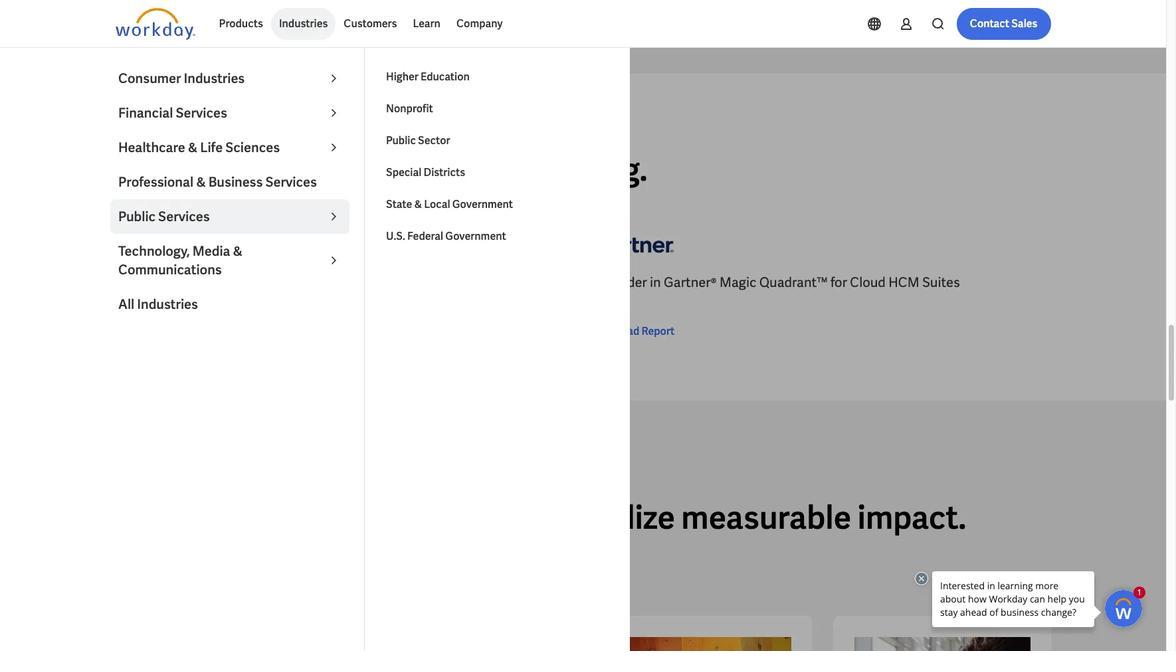 Task type: locate. For each thing, give the bounding box(es) containing it.
gartner image for gartner®
[[594, 226, 674, 263]]

0 horizontal spatial gartner image
[[115, 226, 195, 263]]

1 horizontal spatial quadrant™
[[760, 274, 828, 291]]

1 vertical spatial industries
[[184, 70, 245, 87]]

gartner image for 2023
[[115, 226, 195, 263]]

products button
[[211, 8, 271, 40]]

0 vertical spatial public
[[386, 134, 416, 148]]

magic
[[273, 274, 310, 291], [720, 274, 757, 291]]

1 vertical spatial government
[[446, 229, 506, 243]]

2 quadrant™ from the left
[[760, 274, 828, 291]]

government
[[453, 197, 513, 211], [446, 229, 506, 243]]

financial services button
[[110, 96, 350, 130]]

products
[[219, 17, 263, 31]]

& for business
[[196, 173, 206, 191]]

services
[[176, 104, 227, 122], [266, 173, 317, 191], [158, 208, 210, 225]]

services up the healthcare & life sciences
[[176, 104, 227, 122]]

hr,
[[395, 149, 446, 190]]

a for a leader in gartner® magic quadrant™ for cloud hcm suites
[[594, 274, 603, 291]]

erp
[[442, 274, 466, 291]]

industries right products
[[279, 17, 328, 31]]

services down sciences
[[266, 173, 317, 191]]

services for public services
[[158, 208, 210, 225]]

healthcare
[[118, 139, 185, 156]]

&
[[188, 139, 198, 156], [196, 173, 206, 191], [414, 197, 422, 211], [233, 243, 243, 260]]

2 horizontal spatial for
[[831, 274, 848, 291]]

0 horizontal spatial public
[[118, 208, 156, 225]]

a up all
[[115, 274, 124, 291]]

a leader in 2023 gartner® magic quadrant™ for cloud erp for service- centric enterprises
[[115, 274, 537, 310]]

1 gartner® from the left
[[217, 274, 270, 291]]

& inside technology, media & communications
[[233, 243, 243, 260]]

0 horizontal spatial quadrant™
[[313, 274, 381, 291]]

services inside dropdown button
[[176, 104, 227, 122]]

special
[[386, 166, 422, 179]]

company
[[457, 17, 503, 31]]

leader
[[127, 274, 169, 291], [606, 274, 647, 291]]

all
[[118, 296, 134, 313]]

0 horizontal spatial for
[[384, 274, 401, 291]]

public services button
[[110, 199, 350, 234]]

gartner®
[[217, 274, 270, 291], [664, 274, 717, 291]]

government down state & local government link
[[446, 229, 506, 243]]

leader up centric
[[127, 274, 169, 291]]

1 horizontal spatial magic
[[720, 274, 757, 291]]

a down what at the top
[[115, 149, 138, 190]]

gartner® right 2023
[[217, 274, 270, 291]]

industries inside industries dropdown button
[[279, 17, 328, 31]]

1 vertical spatial public
[[118, 208, 156, 225]]

2 gartner® from the left
[[664, 274, 717, 291]]

leader up read at right
[[606, 274, 647, 291]]

sector
[[418, 134, 450, 148]]

cloud left hcm
[[850, 274, 886, 291]]

& right media
[[233, 243, 243, 260]]

1 horizontal spatial gartner®
[[664, 274, 717, 291]]

1 for from the left
[[384, 274, 401, 291]]

& for life
[[188, 139, 198, 156]]

learn all the successes life time fitness achieved with workday. image
[[615, 638, 791, 651]]

business
[[209, 173, 263, 191]]

industries for consumer industries
[[184, 70, 245, 87]]

2 gartner image from the left
[[594, 226, 674, 263]]

2 magic from the left
[[720, 274, 757, 291]]

services up technology, media & communications
[[158, 208, 210, 225]]

realize
[[581, 498, 675, 539]]

cloud left the erp
[[403, 274, 439, 291]]

a up read report link
[[594, 274, 603, 291]]

a for a leader in 2023 gartner® magic quadrant™ for cloud erp for service- centric enterprises
[[115, 274, 124, 291]]

nonprofit link
[[378, 93, 618, 125]]

contact sales link
[[957, 8, 1051, 40]]

industries inside all industries link
[[137, 296, 198, 313]]

leader inside "a leader in 2023 gartner® magic quadrant™ for cloud erp for service- centric enterprises"
[[127, 274, 169, 291]]

2 vertical spatial industries
[[137, 296, 198, 313]]

what
[[115, 117, 143, 129]]

2 for from the left
[[469, 274, 486, 291]]

2023
[[185, 274, 214, 291]]

1 horizontal spatial cloud
[[850, 274, 886, 291]]

measurable
[[682, 498, 852, 539]]

gartner image
[[115, 226, 195, 263], [594, 226, 674, 263]]

for right the erp
[[469, 274, 486, 291]]

cloud
[[403, 274, 439, 291], [850, 274, 886, 291]]

public up technology,
[[118, 208, 156, 225]]

0 horizontal spatial gartner®
[[217, 274, 270, 291]]

1 cloud from the left
[[403, 274, 439, 291]]

communications
[[118, 261, 222, 279]]

government down and
[[453, 197, 513, 211]]

1 horizontal spatial for
[[469, 274, 486, 291]]

0 horizontal spatial in
[[172, 274, 183, 291]]

leader for a leader in 2023 gartner® magic quadrant™ for cloud erp for service- centric enterprises
[[127, 274, 169, 291]]

public
[[386, 134, 416, 148], [118, 208, 156, 225]]

1 quadrant™ from the left
[[313, 274, 381, 291]]

technology, media & communications
[[118, 243, 243, 279]]

for down u.s.
[[384, 274, 401, 291]]

2 horizontal spatial in
[[650, 274, 661, 291]]

1 horizontal spatial public
[[386, 134, 416, 148]]

& left life
[[188, 139, 198, 156]]

for left hcm
[[831, 274, 848, 291]]

companies
[[115, 498, 280, 539]]

centric
[[115, 293, 160, 310]]

1 gartner image from the left
[[115, 226, 195, 263]]

services inside dropdown button
[[158, 208, 210, 225]]

0 horizontal spatial leader
[[127, 274, 169, 291]]

in for gartner®
[[650, 274, 661, 291]]

1 vertical spatial services
[[266, 173, 317, 191]]

0 horizontal spatial cloud
[[403, 274, 439, 291]]

industries
[[279, 17, 328, 31], [184, 70, 245, 87], [137, 296, 198, 313]]

quadrant™ inside "a leader in 2023 gartner® magic quadrant™ for cloud erp for service- centric enterprises"
[[313, 274, 381, 291]]

0 vertical spatial industries
[[279, 17, 328, 31]]

in inside "a leader in 2023 gartner® magic quadrant™ for cloud erp for service- centric enterprises"
[[172, 274, 183, 291]]

public up special
[[386, 134, 416, 148]]

leader for a leader in gartner® magic quadrant™ for cloud hcm suites
[[606, 274, 647, 291]]

for
[[384, 274, 401, 291], [469, 274, 486, 291], [831, 274, 848, 291]]

& right state
[[414, 197, 422, 211]]

districts
[[424, 166, 465, 179]]

industries down communications
[[137, 296, 198, 313]]

life
[[200, 139, 223, 156]]

public inside dropdown button
[[118, 208, 156, 225]]

1 leader from the left
[[127, 274, 169, 291]]

0 vertical spatial services
[[176, 104, 227, 122]]

0 horizontal spatial magic
[[273, 274, 310, 291]]

1 horizontal spatial in
[[241, 149, 268, 190]]

public services
[[118, 208, 210, 225]]

1 magic from the left
[[273, 274, 310, 291]]

2 leader from the left
[[606, 274, 647, 291]]

u.s.
[[386, 229, 405, 243]]

cloud inside "a leader in 2023 gartner® magic quadrant™ for cloud erp for service- centric enterprises"
[[403, 274, 439, 291]]

3 for from the left
[[831, 274, 848, 291]]

a inside "a leader in 2023 gartner® magic quadrant™ for cloud erp for service- centric enterprises"
[[115, 274, 124, 291]]

1 horizontal spatial gartner image
[[594, 226, 674, 263]]

read report
[[615, 325, 675, 339]]

in for finance,
[[241, 149, 268, 190]]

& down the healthcare & life sciences
[[196, 173, 206, 191]]

company button
[[449, 8, 511, 40]]

technology,
[[118, 243, 190, 260]]

all industries
[[118, 296, 198, 313]]

federal
[[407, 229, 444, 243]]

industries up financial services dropdown button
[[184, 70, 245, 87]]

2 cloud from the left
[[850, 274, 886, 291]]

a leader in finance, hr, and planning.
[[115, 149, 648, 190]]

gartner® up report
[[664, 274, 717, 291]]

quadrant™
[[313, 274, 381, 291], [760, 274, 828, 291]]

1 horizontal spatial leader
[[606, 274, 647, 291]]

professional & business services
[[118, 173, 317, 191]]

healthcare & life sciences button
[[110, 130, 350, 165]]

2 vertical spatial services
[[158, 208, 210, 225]]

industries inside consumer industries "dropdown button"
[[184, 70, 245, 87]]

in
[[241, 149, 268, 190], [172, 274, 183, 291], [650, 274, 661, 291]]

contact
[[970, 17, 1010, 31]]

industries for all industries
[[137, 296, 198, 313]]

nonprofit
[[386, 102, 433, 116]]



Task type: vqa. For each thing, say whether or not it's contained in the screenshot.
Gartner®
yes



Task type: describe. For each thing, give the bounding box(es) containing it.
impact.
[[858, 498, 967, 539]]

companies across all industries realize measurable impact.
[[115, 498, 967, 539]]

report
[[642, 325, 675, 339]]

learn button
[[405, 8, 449, 40]]

professional
[[118, 173, 194, 191]]

state & local government
[[386, 197, 513, 211]]

u.s. federal government link
[[378, 221, 618, 253]]

all industries link
[[110, 287, 350, 322]]

u.s. federal government
[[386, 229, 506, 243]]

suites
[[923, 274, 960, 291]]

& for local
[[414, 197, 422, 211]]

contact sales
[[970, 17, 1038, 31]]

finance,
[[274, 149, 389, 190]]

professional & business services link
[[110, 165, 350, 199]]

state & local government link
[[378, 189, 618, 221]]

0 vertical spatial government
[[453, 197, 513, 211]]

healthcare & life sciences
[[118, 139, 280, 156]]

consumer industries button
[[110, 61, 350, 96]]

services for financial services
[[176, 104, 227, 122]]

public sector link
[[378, 125, 618, 157]]

higher education link
[[378, 61, 618, 93]]

government inside 'link'
[[446, 229, 506, 243]]

read
[[615, 325, 640, 339]]

technology, media & communications button
[[110, 234, 350, 287]]

public for public sector
[[386, 134, 416, 148]]

consumer industries
[[118, 70, 245, 87]]

a for a leader in finance, hr, and planning.
[[115, 149, 138, 190]]

media
[[193, 243, 230, 260]]

learn
[[413, 17, 441, 31]]

bdo canada image
[[855, 638, 1031, 651]]

say
[[194, 117, 211, 129]]

what analysts say
[[115, 117, 211, 129]]

state
[[386, 197, 412, 211]]

and
[[453, 149, 508, 190]]

customers
[[344, 17, 397, 31]]

go to the homepage image
[[115, 8, 195, 40]]

in for 2023
[[172, 274, 183, 291]]

special districts link
[[378, 157, 618, 189]]

higher education
[[386, 70, 470, 84]]

higher
[[386, 70, 419, 84]]

read report link
[[594, 324, 675, 340]]

a leader in gartner® magic quadrant™ for cloud hcm suites
[[594, 274, 960, 291]]

local
[[424, 197, 450, 211]]

gartner® inside "a leader in 2023 gartner® magic quadrant™ for cloud erp for service- centric enterprises"
[[217, 274, 270, 291]]

industries button
[[271, 8, 336, 40]]

financial services
[[118, 104, 227, 122]]

planning.
[[514, 149, 648, 190]]

all
[[388, 498, 423, 539]]

magic inside "a leader in 2023 gartner® magic quadrant™ for cloud erp for service- centric enterprises"
[[273, 274, 310, 291]]

hcm
[[889, 274, 920, 291]]

education
[[421, 70, 470, 84]]

public for public services
[[118, 208, 156, 225]]

enterprises
[[163, 293, 231, 310]]

across
[[286, 498, 382, 539]]

financial
[[118, 104, 173, 122]]

consumer
[[118, 70, 181, 87]]

public sector
[[386, 134, 450, 148]]

industries
[[429, 498, 574, 539]]

sciences
[[225, 139, 280, 156]]

sales
[[1012, 17, 1038, 31]]

analysts
[[145, 117, 192, 129]]

special districts
[[386, 166, 465, 179]]

customers button
[[336, 8, 405, 40]]

leader
[[144, 149, 235, 190]]

service-
[[488, 274, 537, 291]]



